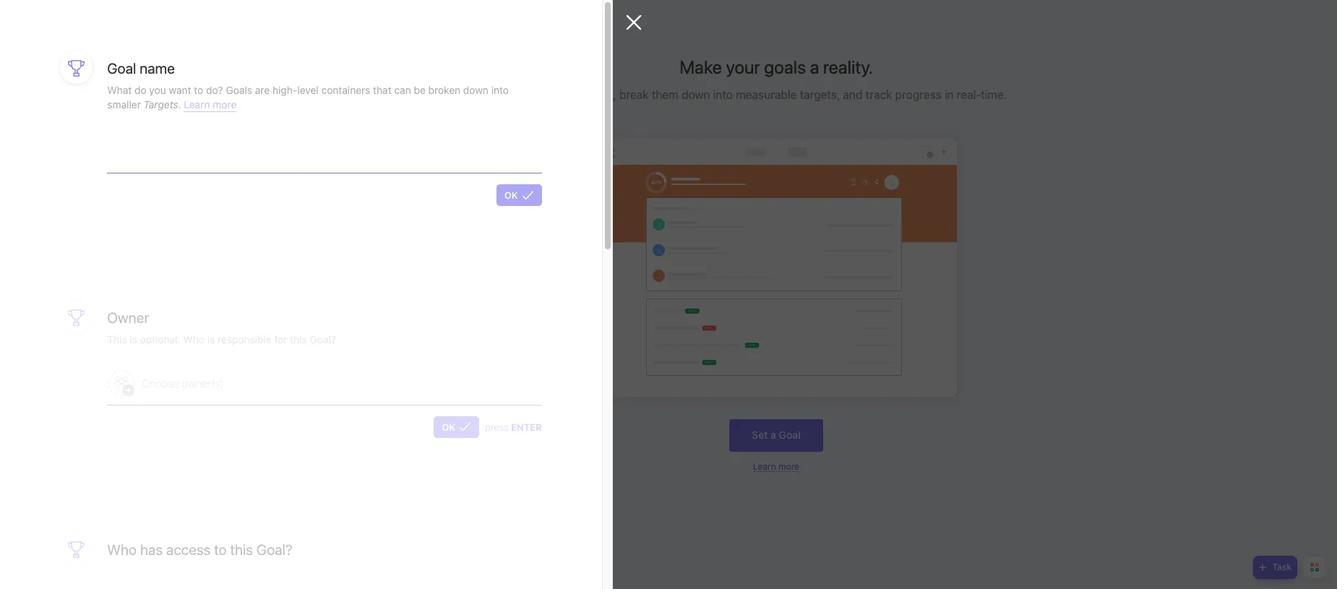 Task type: locate. For each thing, give the bounding box(es) containing it.
down
[[463, 84, 489, 96], [682, 88, 710, 101]]

1 horizontal spatial learn more link
[[753, 461, 800, 472]]

0 vertical spatial learn more link
[[184, 98, 237, 112]]

1 horizontal spatial goal
[[779, 429, 801, 441]]

a
[[810, 56, 819, 77], [771, 429, 776, 441]]

0 vertical spatial a
[[810, 56, 819, 77]]

0 horizontal spatial into
[[491, 84, 509, 96]]

more down do?
[[213, 98, 237, 110]]

who
[[107, 541, 137, 558]]

0 vertical spatial learn
[[184, 98, 210, 110]]

0 horizontal spatial ok button
[[434, 416, 480, 438]]

1 horizontal spatial ok
[[504, 190, 518, 201]]

targets
[[144, 98, 178, 110]]

into right the broken
[[491, 84, 509, 96]]

to left do?
[[194, 84, 203, 96]]

ok button
[[496, 184, 542, 206], [434, 416, 480, 438]]

0 vertical spatial to
[[194, 84, 203, 96]]

what do you want to do? goals are high-level containers that can be broken down into smaller
[[107, 84, 509, 110]]

learn more link down do?
[[184, 98, 237, 112]]

0 horizontal spatial ok
[[442, 421, 456, 433]]

and
[[843, 88, 863, 101]]

goal up 'what'
[[107, 60, 136, 77]]

goal right set
[[779, 429, 801, 441]]

1 horizontal spatial a
[[810, 56, 819, 77]]

in
[[945, 88, 954, 101]]

a up targets,
[[810, 56, 819, 77]]

down down make at the right top
[[682, 88, 710, 101]]

enter
[[511, 421, 542, 433]]

0 horizontal spatial more
[[213, 98, 237, 110]]

choose
[[142, 376, 179, 389]]

into inside what do you want to do? goals are high-level containers that can be broken down into smaller
[[491, 84, 509, 96]]

time.
[[981, 88, 1007, 101]]

set a goal
[[752, 429, 801, 441]]

ok
[[504, 190, 518, 201], [442, 421, 456, 433]]

goal
[[107, 60, 136, 77], [779, 429, 801, 441]]

want
[[169, 84, 191, 96]]

0 vertical spatial goal
[[107, 60, 136, 77]]

1 vertical spatial a
[[771, 429, 776, 441]]

learn
[[184, 98, 210, 110], [753, 461, 776, 472]]

measurable
[[736, 88, 797, 101]]

learn more link down set a goal
[[753, 461, 800, 472]]

to left this
[[214, 541, 227, 558]]

do?
[[206, 84, 223, 96]]

who has access to this goal?
[[107, 541, 293, 558]]

level
[[297, 84, 319, 96]]

progress
[[896, 88, 942, 101]]

has
[[140, 541, 163, 558]]

smaller
[[107, 98, 141, 110]]

0 vertical spatial more
[[213, 98, 237, 110]]

name
[[140, 60, 175, 77]]

0 vertical spatial ok button
[[496, 184, 542, 206]]

None text field
[[107, 133, 542, 173]]

0 horizontal spatial goal
[[107, 60, 136, 77]]

1 vertical spatial ok
[[442, 421, 456, 433]]

into
[[491, 84, 509, 96], [713, 88, 733, 101]]

a right set
[[771, 429, 776, 441]]

more
[[213, 98, 237, 110], [779, 461, 800, 472]]

learn right .
[[184, 98, 210, 110]]

1 vertical spatial ok button
[[434, 416, 480, 438]]

none text field inside dialog
[[107, 133, 542, 173]]

set
[[752, 429, 768, 441]]

press
[[485, 421, 509, 433]]

1 horizontal spatial learn
[[753, 461, 776, 472]]

0 horizontal spatial learn
[[184, 98, 210, 110]]

1 horizontal spatial more
[[779, 461, 800, 472]]

track
[[866, 88, 892, 101]]

into down your
[[713, 88, 733, 101]]

are
[[255, 84, 270, 96]]

0 vertical spatial ok
[[504, 190, 518, 201]]

learn more link
[[184, 98, 237, 112], [753, 461, 800, 472]]

0 horizontal spatial down
[[463, 84, 489, 96]]

your
[[726, 56, 760, 77]]

1 horizontal spatial to
[[214, 541, 227, 558]]

ok for rightmost ok button
[[504, 190, 518, 201]]

0 horizontal spatial a
[[771, 429, 776, 441]]

dialog
[[0, 0, 642, 589]]

goals
[[764, 56, 806, 77]]

down right the broken
[[463, 84, 489, 96]]

them
[[652, 88, 679, 101]]

owner(s)
[[182, 376, 224, 389]]

1 horizontal spatial into
[[713, 88, 733, 101]]

create
[[546, 88, 580, 101]]

what
[[107, 84, 132, 96]]

access
[[166, 541, 211, 558]]

make
[[680, 56, 722, 77]]

that
[[373, 84, 392, 96]]

goals
[[226, 84, 252, 96]]

learn down set
[[753, 461, 776, 472]]

this
[[230, 541, 253, 558]]

0 horizontal spatial learn more link
[[184, 98, 237, 112]]

more down set a goal
[[779, 461, 800, 472]]

0 horizontal spatial to
[[194, 84, 203, 96]]

to
[[194, 84, 203, 96], [214, 541, 227, 558]]

break
[[619, 88, 649, 101]]

1 vertical spatial more
[[779, 461, 800, 472]]



Task type: vqa. For each thing, say whether or not it's contained in the screenshot.
Search TEXT FIELD at the left top of the page
no



Task type: describe. For each thing, give the bounding box(es) containing it.
create goals, break them down into measurable targets, and track progress in real-time.
[[546, 88, 1007, 101]]

high-
[[273, 84, 297, 96]]

goal?
[[257, 541, 293, 558]]

containers
[[321, 84, 370, 96]]

real-
[[957, 88, 981, 101]]

learn more link inside dialog
[[184, 98, 237, 112]]

reality.
[[823, 56, 873, 77]]

ok for the bottommost ok button
[[442, 421, 456, 433]]

do
[[135, 84, 147, 96]]

goal name
[[107, 60, 175, 77]]

.
[[178, 98, 181, 110]]

goals,
[[583, 88, 616, 101]]

make your goals a reality.
[[680, 56, 873, 77]]

learn more
[[753, 461, 800, 472]]

be
[[414, 84, 426, 96]]

goal inside dialog
[[107, 60, 136, 77]]

home link
[[0, 70, 219, 93]]

sidebar navigation
[[0, 0, 219, 589]]

targets . learn more
[[144, 98, 237, 110]]

1 horizontal spatial down
[[682, 88, 710, 101]]

choose owner(s)
[[142, 376, 224, 389]]

learn inside dialog
[[184, 98, 210, 110]]

1 horizontal spatial ok button
[[496, 184, 542, 206]]

home
[[36, 76, 62, 87]]

1 vertical spatial to
[[214, 541, 227, 558]]

targets,
[[800, 88, 840, 101]]

more inside dialog
[[213, 98, 237, 110]]

1 vertical spatial learn
[[753, 461, 776, 472]]

broken
[[428, 84, 461, 96]]

press enter
[[485, 421, 542, 433]]

to inside what do you want to do? goals are high-level containers that can be broken down into smaller
[[194, 84, 203, 96]]

task
[[1273, 562, 1292, 573]]

you
[[149, 84, 166, 96]]

dialog containing goal name
[[0, 0, 642, 589]]

down inside what do you want to do? goals are high-level containers that can be broken down into smaller
[[463, 84, 489, 96]]

1 vertical spatial goal
[[779, 429, 801, 441]]

can
[[394, 84, 411, 96]]

1 vertical spatial learn more link
[[753, 461, 800, 472]]

owner
[[107, 310, 149, 326]]



